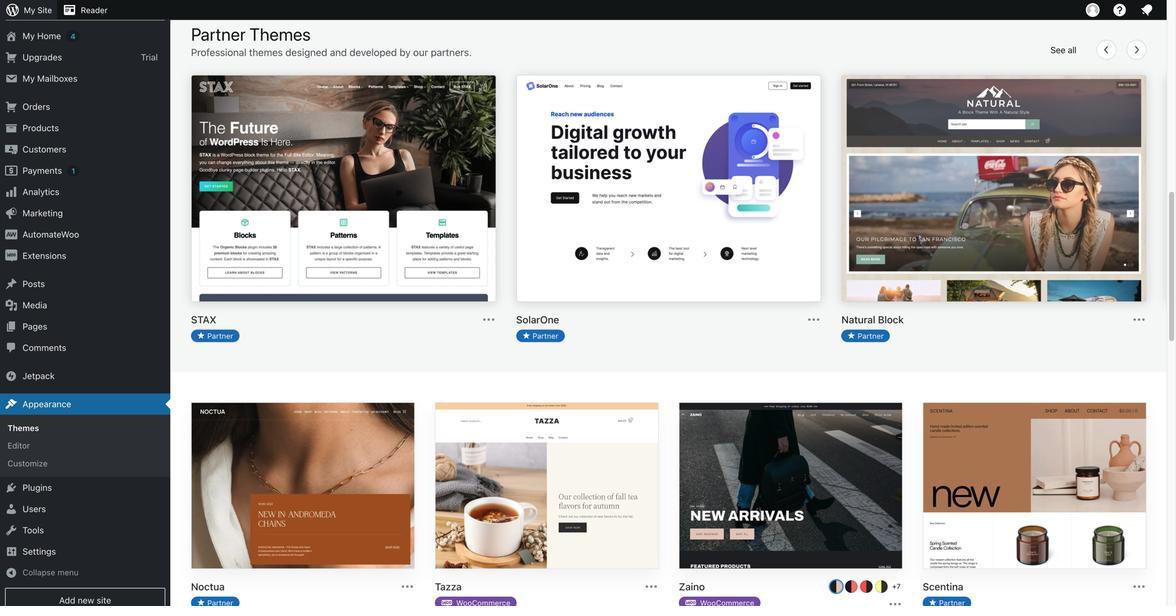 Task type: describe. For each thing, give the bounding box(es) containing it.
site
[[37, 5, 52, 15]]

posts
[[23, 279, 45, 289]]

partner themes professional themes designed and developed by our partners.
[[191, 24, 472, 58]]

editor
[[8, 441, 30, 451]]

new
[[78, 596, 94, 606]]

+7
[[893, 583, 901, 591]]

upgrade for $1
[[101, 3, 154, 12]]

solarone
[[517, 314, 560, 326]]

my site
[[24, 5, 52, 15]]

my home
[[23, 31, 61, 41]]

1
[[71, 167, 75, 175]]

appearance
[[23, 399, 71, 409]]

0 horizontal spatial themes
[[8, 424, 39, 433]]

days
[[23, 3, 40, 12]]

natural
[[842, 314, 876, 326]]

stax
[[191, 314, 216, 326]]

settings
[[23, 547, 56, 557]]

manage your notifications image
[[1140, 3, 1155, 18]]

upgrade for $1 button
[[96, 0, 158, 16]]

my mailboxes
[[23, 73, 78, 84]]

jetpack link
[[0, 366, 170, 387]]

my mailboxes link
[[0, 68, 170, 89]]

settings link
[[0, 541, 170, 563]]

orders link
[[0, 96, 170, 117]]

customize link
[[0, 455, 170, 473]]

customers
[[23, 144, 66, 154]]

media
[[23, 300, 47, 310]]

reader
[[81, 5, 108, 15]]

products link
[[0, 117, 170, 139]]

partner for stax
[[207, 332, 233, 340]]

comments link
[[0, 337, 170, 359]]

scentina is a modern, minimalist wordpress theme built for perfume and candle stores. enhance your brand identity and increase sales with scentina's upscale look and user-friendly features. image
[[924, 403, 1147, 579]]

+7 button
[[891, 581, 903, 593]]

mailboxes
[[37, 73, 78, 84]]

natural block
[[842, 314, 904, 326]]

automatewoo link
[[0, 224, 170, 245]]

appearance link
[[0, 394, 170, 415]]

editor link
[[0, 437, 170, 455]]

help image
[[1113, 3, 1128, 18]]

zaino
[[679, 581, 705, 593]]

img image for payments
[[5, 164, 18, 177]]

themes
[[249, 46, 283, 58]]

14 days left in trial
[[13, 3, 77, 12]]

partner button for solarone
[[517, 330, 565, 342]]

more options for theme noctua image
[[400, 580, 415, 595]]

my for my home
[[23, 31, 35, 41]]

users link
[[0, 499, 170, 520]]

more options for theme natural block image
[[1132, 312, 1147, 327]]

upgrades
[[23, 52, 62, 62]]

reader link
[[57, 0, 113, 20]]

posts link
[[0, 274, 170, 295]]

tazza puts the spotlight on your products and your customers. this theme leverages woo commerce to provide you with intuitive product navigation and the patterns you need to master digital merchandising. image
[[436, 403, 659, 570]]

see all
[[1051, 45, 1077, 55]]

add
[[59, 596, 75, 606]]

automatewoo
[[23, 229, 79, 240]]

whether you're providing fishing charters or surf adventures, promoting local farmers markets or saving the whales, offering vegan cooking tips or selling organic lip balm — the natural theme is a natural choice for your wordpress website. image
[[843, 76, 1147, 304]]

professional
[[191, 46, 247, 58]]

tazza
[[435, 581, 462, 593]]

and
[[330, 46, 347, 58]]



Task type: locate. For each thing, give the bounding box(es) containing it.
partner for solarone
[[533, 332, 559, 340]]

products
[[23, 123, 59, 133]]

marketing
[[23, 208, 63, 218]]

0 vertical spatial my
[[24, 5, 35, 15]]

themes link
[[0, 420, 170, 437]]

by
[[400, 46, 411, 58]]

collapse menu link
[[0, 563, 170, 583]]

partner button down natural block
[[842, 330, 891, 342]]

collapse menu
[[23, 568, 79, 577]]

analytics link
[[0, 181, 170, 203]]

my profile image
[[1087, 3, 1100, 17]]

payments
[[23, 165, 62, 176]]

plugins link
[[0, 478, 170, 499]]

my right 14
[[24, 5, 35, 15]]

media link
[[0, 295, 170, 316]]

all
[[1068, 45, 1077, 55]]

jetpack
[[23, 371, 55, 381]]

1 img image from the top
[[5, 164, 18, 177]]

tools link
[[0, 520, 170, 541]]

developed
[[350, 46, 397, 58]]

1 vertical spatial my
[[23, 31, 35, 41]]

partner up professional
[[191, 24, 246, 45]]

see
[[1051, 45, 1066, 55]]

add new site
[[59, 596, 111, 606]]

2 vertical spatial my
[[23, 73, 35, 84]]

menu
[[58, 568, 79, 577]]

add new site link
[[5, 588, 165, 607]]

img image for extensions
[[5, 250, 18, 262]]

1 horizontal spatial partner button
[[517, 330, 565, 342]]

pages
[[23, 321, 47, 332]]

partner down natural block
[[858, 332, 884, 340]]

noctua is an elegant, minimalist wordpress block theme. it's scalable to grow with your small or large ecommerce business. noctua combines sleek looks and functionality to attract customers and provides an easy, user-friendly shopping experience they will love. image
[[192, 403, 415, 579]]

users
[[23, 504, 46, 515]]

0 vertical spatial themes
[[250, 24, 311, 45]]

zaino puts the spotlight on your products and your customers. this theme leverages woocommerce to provide you with intuitive product navigation and the patterns you need to master digital merchandising. image
[[680, 403, 903, 570]]

3 partner button from the left
[[842, 330, 891, 342]]

4 img image from the top
[[5, 370, 18, 383]]

2 img image from the top
[[5, 228, 18, 241]]

partner inside partner themes professional themes designed and developed by our partners.
[[191, 24, 246, 45]]

my site link
[[0, 0, 57, 20]]

img image inside 'automatewoo' link
[[5, 228, 18, 241]]

img image left extensions
[[5, 250, 18, 262]]

see all button
[[1051, 44, 1077, 56]]

plugins
[[23, 483, 52, 493]]

customize
[[8, 459, 48, 468]]

home
[[37, 31, 61, 41]]

14
[[13, 3, 21, 12]]

my
[[24, 5, 35, 15], [23, 31, 35, 41], [23, 73, 35, 84]]

tools
[[23, 525, 44, 536]]

my down the upgrades on the top of page
[[23, 73, 35, 84]]

solarone is a fresh, minimal, and professional wordpress block theme. this theme is suitable for corporate business websites or agencies, freelancers and small startups. image
[[517, 76, 821, 304]]

img image
[[5, 164, 18, 177], [5, 228, 18, 241], [5, 250, 18, 262], [5, 370, 18, 383]]

scentina
[[923, 581, 964, 593]]

img image left automatewoo
[[5, 228, 18, 241]]

themes
[[250, 24, 311, 45], [8, 424, 39, 433]]

partner button
[[191, 330, 240, 342], [517, 330, 565, 342], [842, 330, 891, 342]]

pages link
[[0, 316, 170, 337]]

1 horizontal spatial themes
[[250, 24, 311, 45]]

img image for automatewoo
[[5, 228, 18, 241]]

2 partner button from the left
[[517, 330, 565, 342]]

4
[[71, 32, 76, 41]]

left
[[42, 3, 53, 12]]

partner
[[191, 24, 246, 45], [207, 332, 233, 340], [533, 332, 559, 340], [858, 332, 884, 340]]

img image inside extensions link
[[5, 250, 18, 262]]

more options for theme solarone image
[[807, 312, 822, 327]]

img image inside jetpack "link"
[[5, 370, 18, 383]]

my for my mailboxes
[[23, 73, 35, 84]]

designed
[[286, 46, 328, 58]]

marketing link
[[0, 203, 170, 224]]

noctua
[[191, 581, 225, 593]]

my for my site
[[24, 5, 35, 15]]

img image left payments
[[5, 164, 18, 177]]

0 horizontal spatial partner button
[[191, 330, 240, 342]]

img image left "jetpack"
[[5, 370, 18, 383]]

more options for theme tazza image
[[644, 580, 659, 595]]

partner down stax
[[207, 332, 233, 340]]

collapse
[[23, 568, 55, 577]]

partner button down solarone
[[517, 330, 565, 342]]

partner button for natural block
[[842, 330, 891, 342]]

upgrade
[[101, 3, 131, 12]]

block
[[879, 314, 904, 326]]

extensions
[[23, 251, 66, 261]]

our partners.
[[413, 46, 472, 58]]

themes up themes
[[250, 24, 311, 45]]

extensions link
[[0, 245, 170, 267]]

orders
[[23, 102, 50, 112]]

more options for theme stax image
[[481, 312, 496, 327]]

partner button down stax
[[191, 330, 240, 342]]

themes inside partner themes professional themes designed and developed by our partners.
[[250, 24, 311, 45]]

partner button for stax
[[191, 330, 240, 342]]

partner down solarone
[[533, 332, 559, 340]]

my left home
[[23, 31, 35, 41]]

themes up editor
[[8, 424, 39, 433]]

2 horizontal spatial partner button
[[842, 330, 891, 342]]

comments
[[23, 343, 66, 353]]

customers link
[[0, 139, 170, 160]]

img image for jetpack
[[5, 370, 18, 383]]

more options for theme scentina image
[[1132, 580, 1147, 595]]

trial
[[141, 52, 158, 62]]

analytics
[[23, 187, 59, 197]]

for $1
[[133, 3, 154, 12]]

more options for theme zaino image
[[888, 597, 903, 607]]

3 img image from the top
[[5, 250, 18, 262]]

1 vertical spatial themes
[[8, 424, 39, 433]]

1 partner button from the left
[[191, 330, 240, 342]]

in trial
[[55, 3, 77, 12]]

partner for natural block
[[858, 332, 884, 340]]

site
[[97, 596, 111, 606]]

stax is a premium block theme for the wordpress full-site editor. the design is clean, versatile, and totally customizable. additionally, the setup wizard provides a super simple installation process — so your site will appear exactly as the demo within moments of activation. image
[[192, 76, 496, 304]]



Task type: vqa. For each thing, say whether or not it's contained in the screenshot.
SUBSCRIBERS link
no



